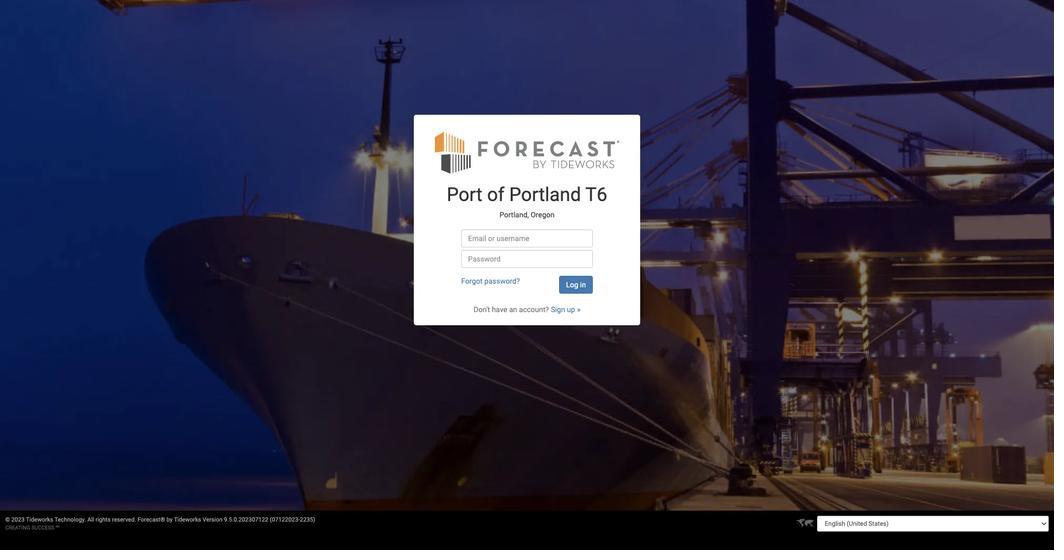 Task type: vqa. For each thing, say whether or not it's contained in the screenshot.
November
no



Task type: describe. For each thing, give the bounding box(es) containing it.
2 tideworks from the left
[[174, 517, 201, 524]]

forgot password? link
[[461, 277, 520, 286]]

creating
[[5, 525, 30, 531]]

Email or username text field
[[461, 230, 593, 248]]

password?
[[485, 277, 520, 286]]

Password password field
[[461, 250, 593, 268]]

(07122023-
[[270, 517, 300, 524]]

forgot
[[461, 277, 483, 286]]

sign up » link
[[551, 306, 581, 314]]

sign
[[551, 306, 566, 314]]

2023
[[11, 517, 25, 524]]

of
[[487, 184, 505, 206]]

an
[[509, 306, 518, 314]]

have
[[492, 306, 508, 314]]

t6
[[586, 184, 608, 206]]

don't
[[474, 306, 490, 314]]

up
[[567, 306, 576, 314]]

1 tideworks from the left
[[26, 517, 53, 524]]

portland
[[510, 184, 581, 206]]

by
[[167, 517, 173, 524]]

forecast® by tideworks image
[[435, 131, 620, 174]]

technology.
[[55, 517, 86, 524]]

forecast®
[[138, 517, 165, 524]]

in
[[580, 281, 586, 289]]

all
[[87, 517, 94, 524]]

log
[[566, 281, 579, 289]]



Task type: locate. For each thing, give the bounding box(es) containing it.
version
[[203, 517, 223, 524]]

reserved.
[[112, 517, 136, 524]]

1 horizontal spatial tideworks
[[174, 517, 201, 524]]

tideworks right by
[[174, 517, 201, 524]]

success
[[31, 525, 54, 531]]

portland,
[[500, 211, 529, 219]]

9.5.0.202307122
[[224, 517, 268, 524]]

0 horizontal spatial tideworks
[[26, 517, 53, 524]]

forgot password? log in
[[461, 277, 586, 289]]

port
[[447, 184, 483, 206]]

tideworks up success
[[26, 517, 53, 524]]

log in button
[[559, 276, 593, 294]]

»
[[577, 306, 581, 314]]

tideworks
[[26, 517, 53, 524], [174, 517, 201, 524]]

don't have an account? sign up »
[[474, 306, 581, 314]]

rights
[[96, 517, 111, 524]]

© 2023 tideworks technology. all rights reserved. forecast® by tideworks version 9.5.0.202307122 (07122023-2235) creating success ℠
[[5, 517, 315, 531]]

oregon
[[531, 211, 555, 219]]

©
[[5, 517, 10, 524]]

account?
[[519, 306, 549, 314]]

℠
[[56, 525, 60, 531]]

port of portland t6 portland, oregon
[[447, 184, 608, 219]]

2235)
[[300, 517, 315, 524]]



